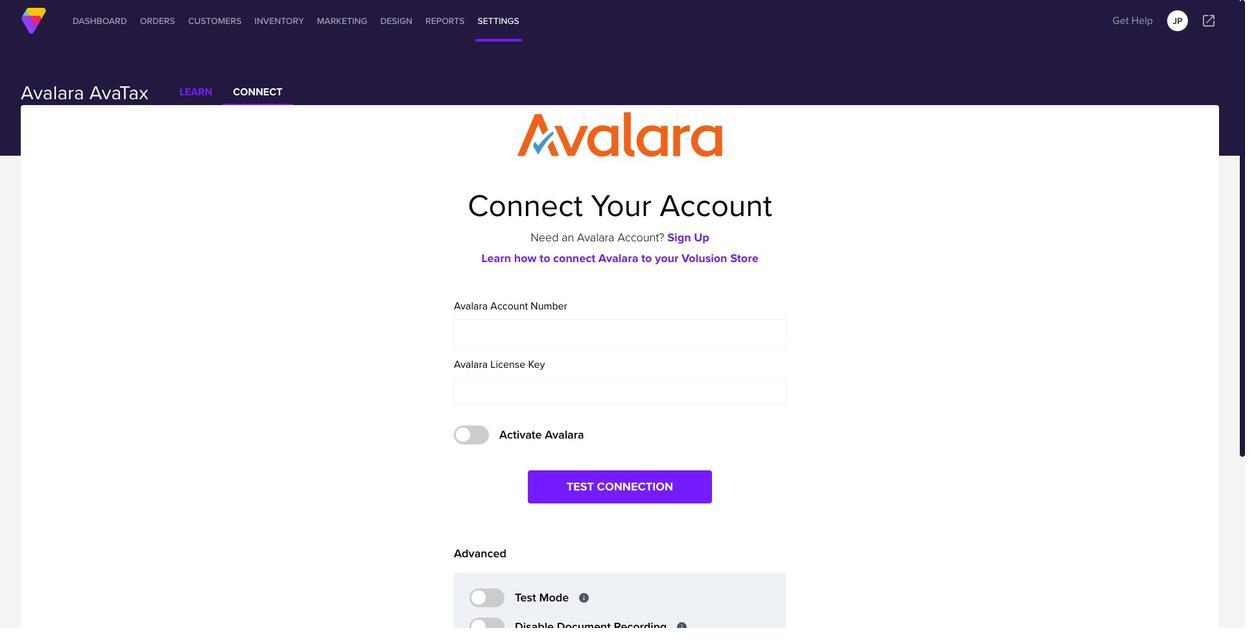 Task type: vqa. For each thing, say whether or not it's contained in the screenshot.
 related to Email
no



Task type: locate. For each thing, give the bounding box(es) containing it.
connect inside connect your account need an avalara account? sign up learn how to connect avalara to your volusion store
[[468, 182, 583, 227]]

test connection button
[[528, 470, 713, 503]]

to left your
[[642, 250, 652, 267]]

dashboard link
[[70, 0, 130, 42]]

settings button
[[475, 0, 522, 42]]

test left connection
[[567, 478, 594, 495]]

how
[[514, 250, 537, 267]]

1 horizontal spatial to
[[642, 250, 652, 267]]

to
[[540, 250, 551, 267], [642, 250, 652, 267]]

test
[[567, 478, 594, 495], [515, 589, 536, 606]]

connect right the 'learn' link
[[233, 84, 283, 99]]

0 horizontal spatial to
[[540, 250, 551, 267]]

account up 'up'
[[660, 182, 773, 227]]

0 horizontal spatial account
[[491, 298, 528, 313]]

connect up need
[[468, 182, 583, 227]]

1 vertical spatial connect
[[468, 182, 583, 227]]

reports button
[[423, 0, 468, 42]]

marketing button
[[315, 0, 370, 42]]

account left number at top left
[[491, 298, 528, 313]]

your
[[591, 182, 652, 227]]

account
[[660, 182, 773, 227], [491, 298, 528, 313]]

Avalara License Key field
[[454, 378, 786, 405]]

learn
[[180, 84, 212, 99], [482, 250, 511, 267]]

1 horizontal spatial learn
[[482, 250, 511, 267]]

1 vertical spatial learn
[[482, 250, 511, 267]]

avalara logo image
[[517, 110, 724, 158]]

0 vertical spatial learn
[[180, 84, 212, 99]]

avalara
[[21, 79, 84, 106], [577, 229, 615, 245], [599, 250, 639, 267], [454, 298, 488, 313], [454, 357, 488, 372], [545, 426, 584, 443]]

learn left the how at left
[[482, 250, 511, 267]]

dashboard
[[73, 14, 127, 27]]

connect your account need an avalara account? sign up learn how to connect avalara to your volusion store
[[468, 182, 773, 267]]

0 vertical spatial test
[[567, 478, 594, 495]]

dashboard image
[[21, 8, 47, 34]]

volusion-logo link
[[21, 8, 47, 34]]

0 horizontal spatial test
[[515, 589, 536, 606]]

connect link
[[223, 80, 293, 105]]

store
[[731, 250, 759, 267]]

connect
[[554, 250, 596, 267]]

get help link
[[1109, 8, 1158, 34]]

avalara license key
[[454, 357, 545, 372]]

1 vertical spatial test
[[515, 589, 536, 606]]

test left mode
[[515, 589, 536, 606]]

activate avalara
[[500, 426, 584, 443]]

0 vertical spatial connect
[[233, 84, 283, 99]]

to right the how at left
[[540, 250, 551, 267]]

your
[[655, 250, 679, 267]]

test inside button
[[567, 478, 594, 495]]

1 horizontal spatial test
[[567, 478, 594, 495]]

connect inside "link"
[[233, 84, 283, 99]]

0 vertical spatial account
[[660, 182, 773, 227]]

sign up link
[[668, 229, 710, 246]]

test connection
[[567, 478, 674, 495]]

number
[[531, 298, 568, 313]]

learn left connect "link"
[[180, 84, 212, 99]]

mode
[[539, 589, 569, 606]]

learn link
[[169, 80, 223, 105]]

an
[[562, 229, 574, 245]]

connect
[[233, 84, 283, 99], [468, 182, 583, 227]]

test mode
[[515, 589, 569, 606]]

1 horizontal spatial connect
[[468, 182, 583, 227]]

0 horizontal spatial connect
[[233, 84, 283, 99]]

1 horizontal spatial account
[[660, 182, 773, 227]]

learn inside connect your account need an avalara account? sign up learn how to connect avalara to your volusion store
[[482, 250, 511, 267]]

orders button
[[137, 0, 178, 42]]

volusion
[[682, 250, 728, 267]]

reports
[[426, 14, 465, 27]]

test for test connection
[[567, 478, 594, 495]]

customers
[[188, 14, 242, 27]]

account inside connect your account need an avalara account? sign up learn how to connect avalara to your volusion store
[[660, 182, 773, 227]]

avalara avatax
[[21, 79, 148, 106]]

1 to from the left
[[540, 250, 551, 267]]



Task type: describe. For each thing, give the bounding box(es) containing it.
0 horizontal spatial learn
[[180, 84, 212, 99]]

2 to from the left
[[642, 250, 652, 267]]

connect for connect
[[233, 84, 283, 99]]

inventory button
[[252, 0, 307, 42]]

connect for connect your account need an avalara account? sign up learn how to connect avalara to your volusion store
[[468, 182, 583, 227]]

get help
[[1113, 13, 1154, 28]]

settings
[[478, 14, 520, 27]]

help
[[1132, 13, 1154, 28]]

design button
[[378, 0, 415, 42]]

jp
[[1173, 14, 1183, 27]]

avatax
[[89, 79, 148, 106]]

need
[[531, 229, 559, 245]]

up
[[694, 229, 710, 246]]

get
[[1113, 13, 1129, 28]]

orders
[[140, 14, 175, 27]]

1 vertical spatial account
[[491, 298, 528, 313]]

learn how to connect avalara to your volusion store link
[[482, 250, 759, 267]]

license
[[491, 357, 526, 372]]

Avalara Account Number field
[[454, 319, 786, 346]]

activate
[[500, 426, 542, 443]]

connection
[[597, 478, 674, 495]]

inventory
[[255, 14, 304, 27]]

key
[[528, 357, 545, 372]]

account?
[[618, 229, 665, 245]]

marketing
[[317, 14, 368, 27]]

jp link
[[1168, 10, 1189, 31]]

sign
[[668, 229, 691, 246]]

design
[[381, 14, 413, 27]]

customers button
[[186, 0, 244, 42]]

avalara account number
[[454, 298, 568, 313]]

test for test mode
[[515, 589, 536, 606]]

advanced
[[454, 545, 507, 562]]



